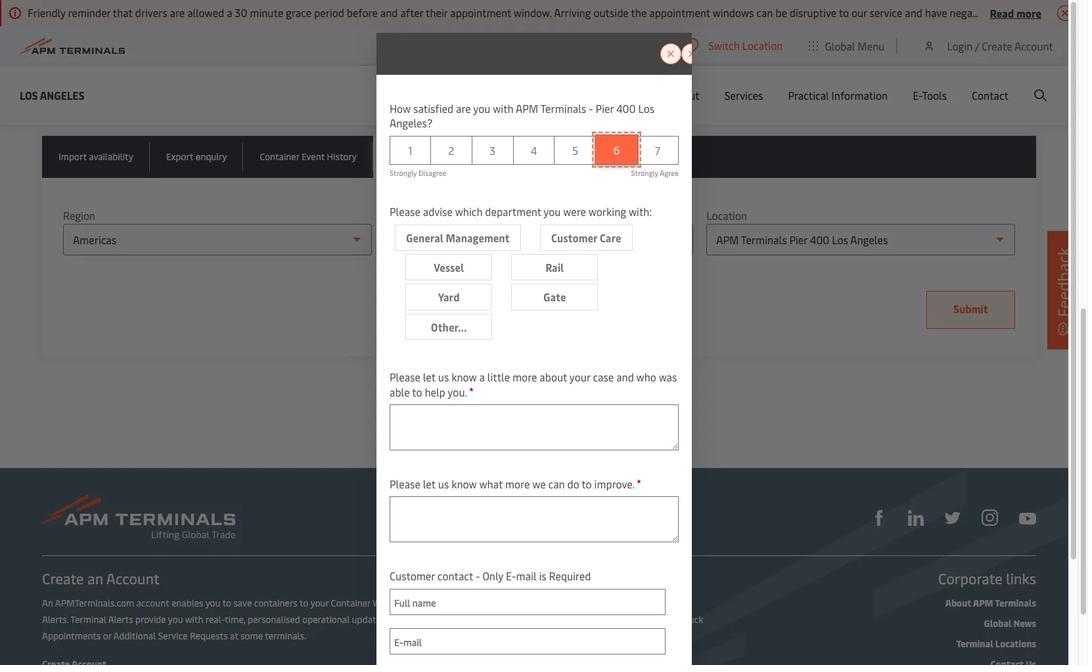 Task type: vqa. For each thing, say whether or not it's contained in the screenshot.
0
no



Task type: locate. For each thing, give the bounding box(es) containing it.
1 vertical spatial is
[[571, 614, 577, 626]]

global for global news
[[984, 618, 1012, 630]]

1 horizontal spatial apm
[[516, 101, 538, 116]]

1 strongly from the left
[[390, 168, 417, 178]]

1 horizontal spatial is
[[571, 614, 577, 626]]

0 vertical spatial with
[[493, 101, 514, 116]]

please let us know a little more about your case and who was able to help you.
[[390, 370, 677, 399]]

to right do
[[582, 477, 592, 492]]

terminal up manage
[[647, 598, 683, 610]]

or inside the search again enter additional containers, or change the location to search at a different terminal.
[[174, 92, 184, 106]]

vessel up yard
[[434, 260, 464, 275]]

global news
[[984, 618, 1037, 630]]

2 vertical spatial apm
[[472, 614, 492, 626]]

- left the pier
[[589, 101, 593, 116]]

0 vertical spatial the
[[631, 5, 647, 20]]

a inside the search again enter additional containers, or change the location to search at a different terminal.
[[339, 92, 345, 106]]

0 vertical spatial terminal
[[647, 598, 683, 610]]

and inside the an apmterminals.com account enables you to save containers to your container watchlist, set daily watchlist email notifications, and subscribe for terminal alerts. terminal alerts provide you with real-time, personalised operational updates via sms or email. an apm terminals account is also required to manage truck appointments or additional service requests at some terminals.
[[574, 598, 589, 610]]

to down the for
[[635, 614, 644, 626]]

1 horizontal spatial terminal
[[647, 598, 683, 610]]

strongly left 'agree'
[[631, 168, 659, 178]]

to left search
[[281, 92, 291, 106]]

0 horizontal spatial vessel
[[390, 151, 416, 163]]

are right satisfied
[[456, 101, 471, 116]]

time,
[[225, 614, 246, 626]]

apm down watchlist
[[472, 614, 492, 626]]

terminals down email
[[494, 614, 534, 626]]

more right read
[[1017, 6, 1042, 20]]

a left "30"
[[227, 5, 232, 20]]

what
[[479, 477, 503, 492]]

0 horizontal spatial can
[[549, 477, 565, 492]]

1 horizontal spatial global
[[984, 618, 1012, 630]]

general
[[406, 230, 444, 245]]

a left different
[[339, 92, 345, 106]]

and up also
[[574, 598, 589, 610]]

customer down were
[[551, 230, 598, 245]]

0 vertical spatial know
[[452, 370, 477, 385]]

customer for customer contact - only e-mail is required
[[390, 569, 435, 584]]

an down watchlist
[[459, 614, 470, 626]]

an apmterminals.com account enables you to save containers to your container watchlist, set daily watchlist email notifications, and subscribe for terminal alerts. terminal alerts provide you with real-time, personalised operational updates via sms or email. an apm terminals account is also required to manage truck appointments or additional service requests at some terminals.
[[42, 598, 704, 643]]

to left our
[[839, 5, 849, 20]]

more right little
[[513, 370, 537, 385]]

0 vertical spatial let
[[423, 370, 436, 385]]

the inside the search again enter additional containers, or change the location to search at a different terminal.
[[223, 92, 238, 106]]

1 horizontal spatial are
[[456, 101, 471, 116]]

to up operational
[[300, 598, 309, 610]]

Please let us know what more we can do to improve. text field
[[390, 497, 679, 543]]

1 horizontal spatial your
[[570, 370, 591, 385]]

to left save
[[223, 598, 231, 610]]

know inside please let us know a little more about your case and who was able to help you.
[[452, 370, 477, 385]]

2 know from the top
[[452, 477, 477, 492]]

container event history button
[[243, 136, 373, 178]]

2 horizontal spatial a
[[480, 370, 485, 385]]

different
[[347, 92, 389, 106]]

the right outside
[[631, 5, 647, 20]]

0 horizontal spatial a
[[227, 5, 232, 20]]

at inside the search again enter additional containers, or change the location to search at a different terminal.
[[327, 92, 337, 106]]

strongly for strongly disagree
[[390, 168, 417, 178]]

1 vertical spatial account
[[536, 614, 569, 626]]

appointment right "their"
[[450, 5, 511, 20]]

required
[[599, 614, 633, 626]]

1 us from the top
[[438, 370, 449, 385]]

please inside please let us know a little more about your case and who was able to help you.
[[390, 370, 421, 385]]

1 horizontal spatial appointment
[[650, 5, 711, 20]]

menu
[[858, 38, 885, 53]]

2 vertical spatial terminals
[[494, 614, 534, 626]]

apm inside the how satisfied are you with apm terminals - pier 400 los angeles?
[[516, 101, 538, 116]]

global news link
[[984, 618, 1037, 630]]

los inside the how satisfied are you with apm terminals - pier 400 los angeles?
[[639, 101, 655, 116]]

* right the you.
[[469, 385, 474, 396]]

strongly for strongly agree
[[631, 168, 659, 178]]

7
[[655, 143, 661, 158]]

let left what
[[423, 477, 436, 492]]

terminal down apmterminals.com
[[71, 614, 106, 626]]

0 vertical spatial location
[[743, 38, 783, 53]]

know left what
[[452, 477, 477, 492]]

1 vertical spatial *
[[637, 477, 641, 488]]

create left an
[[42, 569, 84, 589]]

0 vertical spatial *
[[469, 385, 474, 396]]

1 let from the top
[[423, 370, 436, 385]]

or down alerts
[[103, 630, 111, 643]]

1 know from the top
[[452, 370, 477, 385]]

0 vertical spatial terminals
[[541, 101, 586, 116]]

0 vertical spatial container
[[260, 151, 299, 163]]

strongly
[[390, 168, 417, 178], [631, 168, 659, 178]]

can left do
[[549, 477, 565, 492]]

0 vertical spatial your
[[570, 370, 591, 385]]

1 horizontal spatial account
[[1015, 38, 1054, 53]]

0 horizontal spatial are
[[170, 5, 185, 20]]

apm right about
[[973, 598, 994, 610]]

drivers right that
[[135, 5, 167, 20]]

los angeles
[[20, 88, 84, 102]]

are left allowed
[[170, 5, 185, 20]]

0 horizontal spatial container
[[260, 151, 299, 163]]

login
[[948, 38, 973, 53]]

country
[[385, 208, 422, 223]]

before
[[347, 5, 378, 20]]

this question is required element
[[469, 385, 474, 396], [637, 477, 641, 488]]

1 horizontal spatial can
[[757, 5, 773, 20]]

container inside button
[[260, 151, 299, 163]]

1 vertical spatial terminal
[[71, 614, 106, 626]]

personalised
[[248, 614, 300, 626]]

1 vertical spatial can
[[549, 477, 565, 492]]

angeles?
[[390, 116, 433, 130]]

know for what
[[452, 477, 477, 492]]

1 horizontal spatial create
[[982, 38, 1013, 53]]

switch location
[[709, 38, 783, 53]]

yard
[[438, 290, 460, 305]]

0 horizontal spatial with
[[185, 614, 203, 626]]

with
[[493, 101, 514, 116], [185, 614, 203, 626]]

global left menu
[[825, 38, 856, 53]]

let up the help
[[423, 370, 436, 385]]

is left also
[[571, 614, 577, 626]]

0 horizontal spatial the
[[223, 92, 238, 106]]

1 horizontal spatial with
[[493, 101, 514, 116]]

los left the enter
[[20, 88, 38, 102]]

allowed
[[187, 5, 224, 20]]

us left what
[[438, 477, 449, 492]]

twitter image
[[945, 511, 961, 527]]

switch location button
[[688, 38, 783, 53]]

an
[[42, 598, 53, 610], [459, 614, 470, 626]]

availability
[[89, 151, 133, 163]]

0 vertical spatial an
[[42, 598, 53, 610]]

terminals inside the how satisfied are you with apm terminals - pier 400 los angeles?
[[541, 101, 586, 116]]

working
[[589, 205, 627, 219]]

0 horizontal spatial *
[[469, 385, 474, 396]]

help
[[425, 385, 446, 399]]

Full name text field
[[390, 589, 666, 616]]

0 horizontal spatial create
[[42, 569, 84, 589]]

the
[[631, 5, 647, 20], [223, 92, 238, 106]]

or left change
[[174, 92, 184, 106]]

6 option group
[[390, 135, 679, 182]]

for
[[633, 598, 645, 610]]

E-mail email field
[[390, 629, 666, 655]]

an up alerts.
[[42, 598, 53, 610]]

1 horizontal spatial *
[[637, 477, 641, 488]]

the right change
[[223, 92, 238, 106]]

create an account
[[42, 569, 160, 589]]

a
[[227, 5, 232, 20], [339, 92, 345, 106], [480, 370, 485, 385]]

0 vertical spatial customer
[[551, 230, 598, 245]]

0 horizontal spatial is
[[539, 569, 547, 584]]

0 horizontal spatial account
[[106, 569, 160, 589]]

this question is required element right the you.
[[469, 385, 474, 396]]

to right able
[[412, 385, 422, 399]]

how satisfied are you with apm terminals - pier 400 los angeles?
[[390, 101, 655, 130]]

vessel up strongly disagree
[[390, 151, 416, 163]]

and left after
[[380, 5, 398, 20]]

1 vertical spatial global
[[984, 618, 1012, 630]]

* right improve.
[[637, 477, 641, 488]]

with down 'enables'
[[185, 614, 203, 626]]

1 horizontal spatial at
[[327, 92, 337, 106]]

0 horizontal spatial your
[[311, 598, 329, 610]]

1 please from the top
[[390, 205, 421, 219]]

create right the / on the top
[[982, 38, 1013, 53]]

1 vertical spatial customer
[[390, 569, 435, 584]]

container inside the an apmterminals.com account enables you to save containers to your container watchlist, set daily watchlist email notifications, and subscribe for terminal alerts. terminal alerts provide you with real-time, personalised operational updates via sms or email. an apm terminals account is also required to manage truck appointments or additional service requests at some terminals.
[[331, 598, 371, 610]]

is right mail
[[539, 569, 547, 584]]

care
[[600, 230, 622, 245]]

watchlist
[[452, 598, 491, 610]]

more left we
[[505, 477, 530, 492]]

apm
[[516, 101, 538, 116], [973, 598, 994, 610], [472, 614, 492, 626]]

us up the help
[[438, 370, 449, 385]]

1 horizontal spatial an
[[459, 614, 470, 626]]

feedback button
[[1048, 231, 1081, 349]]

search
[[294, 92, 325, 106]]

know up the you.
[[452, 370, 477, 385]]

email.
[[433, 614, 457, 626]]

2 vertical spatial please
[[390, 477, 421, 492]]

los
[[20, 88, 38, 102], [639, 101, 655, 116]]

0 vertical spatial at
[[327, 92, 337, 106]]

enter
[[42, 92, 67, 106]]

case
[[593, 370, 614, 385]]

vessel for vessel
[[434, 260, 464, 275]]

at down the time,
[[230, 630, 238, 643]]

0 vertical spatial create
[[982, 38, 1013, 53]]

and left have
[[905, 5, 923, 20]]

Please let us know a little more about your case and who was able to help you. text field
[[390, 405, 679, 451]]

container up updates
[[331, 598, 371, 610]]

customer up set
[[390, 569, 435, 584]]

updates
[[352, 614, 385, 626]]

an
[[87, 569, 103, 589]]

apm up 4
[[516, 101, 538, 116]]

0 vertical spatial global
[[825, 38, 856, 53]]

containers,
[[120, 92, 172, 106]]

1 vertical spatial are
[[456, 101, 471, 116]]

strongly disagree
[[390, 168, 447, 178]]

2 please from the top
[[390, 370, 421, 385]]

a left little
[[480, 370, 485, 385]]

0 vertical spatial -
[[589, 101, 593, 116]]

login / create account link
[[923, 26, 1054, 65]]

1 horizontal spatial this question is required element
[[637, 477, 641, 488]]

0 horizontal spatial terminals
[[494, 614, 534, 626]]

or right sms
[[422, 614, 430, 626]]

strongly down 1
[[390, 168, 417, 178]]

can left be
[[757, 5, 773, 20]]

2 vertical spatial a
[[480, 370, 485, 385]]

how
[[390, 101, 411, 116]]

read more button
[[990, 5, 1042, 21]]

at right search
[[327, 92, 337, 106]]

youtube image
[[1020, 513, 1037, 525]]

2 horizontal spatial apm
[[973, 598, 994, 610]]

0 horizontal spatial apm
[[472, 614, 492, 626]]

2 horizontal spatial or
[[422, 614, 430, 626]]

this question is required element for please let us know what more we can do to improve.
[[637, 477, 641, 488]]

daily
[[431, 598, 450, 610]]

global inside button
[[825, 38, 856, 53]]

1 vertical spatial the
[[223, 92, 238, 106]]

1 horizontal spatial container
[[331, 598, 371, 610]]

apm inside the an apmterminals.com account enables you to save containers to your container watchlist, set daily watchlist email notifications, and subscribe for terminal alerts. terminal alerts provide you with real-time, personalised operational updates via sms or email. an apm terminals account is also required to manage truck appointments or additional service requests at some terminals.
[[472, 614, 492, 626]]

0 vertical spatial or
[[174, 92, 184, 106]]

account down on
[[1015, 38, 1054, 53]]

tab list
[[42, 136, 1037, 178]]

you left were
[[544, 205, 561, 219]]

1 horizontal spatial vessel
[[434, 260, 464, 275]]

- left only
[[476, 569, 480, 584]]

agree
[[660, 168, 679, 178]]

0 vertical spatial can
[[757, 5, 773, 20]]

location
[[743, 38, 783, 53], [707, 208, 747, 223]]

were
[[563, 205, 586, 219]]

switch
[[709, 38, 740, 53]]

terminals.
[[265, 630, 306, 643]]

vessel inside button
[[390, 151, 416, 163]]

0 vertical spatial this question is required element
[[469, 385, 474, 396]]

let
[[423, 370, 436, 385], [423, 477, 436, 492]]

2 let from the top
[[423, 477, 436, 492]]

1 vertical spatial an
[[459, 614, 470, 626]]

0 horizontal spatial -
[[476, 569, 480, 584]]

account down "notifications,"
[[536, 614, 569, 626]]

1 vertical spatial your
[[311, 598, 329, 610]]

2 horizontal spatial terminal
[[957, 638, 994, 651]]

terminals inside the an apmterminals.com account enables you to save containers to your container watchlist, set daily watchlist email notifications, and subscribe for terminal alerts. terminal alerts provide you with real-time, personalised operational updates via sms or email. an apm terminals account is also required to manage truck appointments or additional service requests at some terminals.
[[494, 614, 534, 626]]

1 vertical spatial a
[[339, 92, 345, 106]]

0 horizontal spatial at
[[230, 630, 238, 643]]

2 drivers from the left
[[1047, 5, 1079, 20]]

this question is required element right improve.
[[637, 477, 641, 488]]

1 horizontal spatial -
[[589, 101, 593, 116]]

1 horizontal spatial strongly
[[631, 168, 659, 178]]

department
[[485, 205, 541, 219]]

1 horizontal spatial account
[[536, 614, 569, 626]]

400
[[617, 101, 636, 116]]

management
[[446, 230, 510, 245]]

is inside the an apmterminals.com account enables you to save containers to your container watchlist, set daily watchlist email notifications, and subscribe for terminal alerts. terminal alerts provide you with real-time, personalised operational updates via sms or email. an apm terminals account is also required to manage truck appointments or additional service requests at some terminals.
[[571, 614, 577, 626]]

global up terminal locations in the right bottom of the page
[[984, 618, 1012, 630]]

container left event
[[260, 151, 299, 163]]

1 vertical spatial us
[[438, 477, 449, 492]]

2 strongly from the left
[[631, 168, 659, 178]]

email
[[493, 598, 516, 610]]

please advise which department you were working with:
[[390, 205, 652, 219]]

0 vertical spatial please
[[390, 205, 421, 219]]

us
[[438, 370, 449, 385], [438, 477, 449, 492]]

1 vertical spatial this question is required element
[[637, 477, 641, 488]]

other...
[[431, 320, 467, 334]]

1 vertical spatial with
[[185, 614, 203, 626]]

you up "real-"
[[206, 598, 221, 610]]

news
[[1014, 618, 1037, 630]]

this question is required element for please let us know a little more about your case and who was able to help you.
[[469, 385, 474, 396]]

terminal down global news
[[957, 638, 994, 651]]

terminals
[[541, 101, 586, 116], [995, 598, 1037, 610], [494, 614, 534, 626]]

0 horizontal spatial terminal
[[71, 614, 106, 626]]

0 horizontal spatial customer
[[390, 569, 435, 584]]

please for please let us know a little more about your case and who was able to help you.
[[390, 370, 421, 385]]

1 vertical spatial vessel
[[434, 260, 464, 275]]

1 vertical spatial know
[[452, 477, 477, 492]]

you up 3
[[474, 101, 491, 116]]

terminals up global news link
[[995, 598, 1037, 610]]

your left case
[[570, 370, 591, 385]]

drivers left "w"
[[1047, 5, 1079, 20]]

know for a
[[452, 370, 477, 385]]

some
[[241, 630, 263, 643]]

little
[[488, 370, 510, 385]]

set
[[416, 598, 428, 610]]

1 horizontal spatial los
[[639, 101, 655, 116]]

your inside the an apmterminals.com account enables you to save containers to your container watchlist, set daily watchlist email notifications, and subscribe for terminal alerts. terminal alerts provide you with real-time, personalised operational updates via sms or email. an apm terminals account is also required to manage truck appointments or additional service requests at some terminals.
[[311, 598, 329, 610]]

know
[[452, 370, 477, 385], [452, 477, 477, 492]]

0 vertical spatial account
[[137, 598, 169, 610]]

1 horizontal spatial a
[[339, 92, 345, 106]]

about apm terminals
[[946, 598, 1037, 610]]

let inside please let us know a little more about your case and who was able to help you.
[[423, 370, 436, 385]]

0 horizontal spatial global
[[825, 38, 856, 53]]

account right an
[[106, 569, 160, 589]]

with up 3
[[493, 101, 514, 116]]

and left who
[[617, 370, 634, 385]]

locations
[[996, 638, 1037, 651]]

1 horizontal spatial the
[[631, 5, 647, 20]]

account up provide
[[137, 598, 169, 610]]

1 vertical spatial -
[[476, 569, 480, 584]]

appointment left windows
[[650, 5, 711, 20]]

your up operational
[[311, 598, 329, 610]]

us inside please let us know a little more about your case and who was able to help you.
[[438, 370, 449, 385]]

container
[[260, 151, 299, 163], [331, 598, 371, 610]]

1 horizontal spatial customer
[[551, 230, 598, 245]]

los right 400
[[639, 101, 655, 116]]

operational
[[303, 614, 350, 626]]

to inside the search again enter additional containers, or change the location to search at a different terminal.
[[281, 92, 291, 106]]

1
[[408, 143, 413, 158]]

save
[[234, 598, 252, 610]]

1 vertical spatial more
[[513, 370, 537, 385]]

you tube link
[[1020, 510, 1037, 526]]

instagram image
[[982, 510, 999, 527]]

global for global menu
[[825, 38, 856, 53]]

2 us from the top
[[438, 477, 449, 492]]

terminals left the pier
[[541, 101, 586, 116]]

0 horizontal spatial appointment
[[450, 5, 511, 20]]

with inside the how satisfied are you with apm terminals - pier 400 los angeles?
[[493, 101, 514, 116]]



Task type: describe. For each thing, give the bounding box(es) containing it.
read
[[990, 6, 1014, 20]]

region
[[63, 208, 95, 223]]

who
[[637, 370, 657, 385]]

us for a
[[438, 370, 449, 385]]

about
[[946, 598, 972, 610]]

at inside the an apmterminals.com account enables you to save containers to your container watchlist, set daily watchlist email notifications, and subscribe for terminal alerts. terminal alerts provide you with real-time, personalised operational updates via sms or email. an apm terminals account is also required to manage truck appointments or additional service requests at some terminals.
[[230, 630, 238, 643]]

vessel schedule
[[390, 151, 455, 163]]

0 vertical spatial are
[[170, 5, 185, 20]]

was
[[659, 370, 677, 385]]

instagram link
[[982, 509, 999, 527]]

which
[[455, 205, 483, 219]]

6
[[614, 142, 620, 157]]

let for please let us know a little more about your case and who was able to help you.
[[423, 370, 436, 385]]

be
[[776, 5, 787, 20]]

export еnquiry
[[166, 151, 227, 163]]

- inside the how satisfied are you with apm terminals - pier 400 los angeles?
[[589, 101, 593, 116]]

0 horizontal spatial an
[[42, 598, 53, 610]]

grace
[[286, 5, 312, 20]]

30
[[235, 5, 247, 20]]

customer contact - only e-mail is required
[[390, 569, 591, 584]]

period
[[314, 5, 344, 20]]

5
[[572, 143, 578, 158]]

0 horizontal spatial or
[[103, 630, 111, 643]]

more inside please let us know a little more about your case and who was able to help you.
[[513, 370, 537, 385]]

fill 44 link
[[945, 509, 961, 527]]

you up "service"
[[168, 614, 183, 626]]

terminal.
[[391, 92, 434, 106]]

notifications,
[[518, 598, 572, 610]]

disruptive
[[790, 5, 837, 20]]

also
[[580, 614, 596, 626]]

vessel schedule button
[[373, 136, 472, 178]]

contact
[[438, 569, 473, 584]]

your inside please let us know a little more about your case and who was able to help you.
[[570, 370, 591, 385]]

3 please from the top
[[390, 477, 421, 492]]

friendly reminder that drivers are allowed a 30 minute grace period before and after their appointment window. arriving outside the appointment windows can be disruptive to our service and have negative impacts on drivers w
[[28, 5, 1089, 20]]

additional
[[70, 92, 117, 106]]

tab list containing import availability
[[42, 136, 1037, 178]]

practical information button
[[788, 66, 888, 125]]

required
[[549, 569, 591, 584]]

0 horizontal spatial los
[[20, 88, 38, 102]]

containers
[[254, 598, 298, 610]]

2 vertical spatial more
[[505, 477, 530, 492]]

arriving
[[554, 5, 591, 20]]

global menu button
[[796, 26, 898, 65]]

0 vertical spatial account
[[1015, 38, 1054, 53]]

import availability
[[59, 151, 133, 163]]

2 vertical spatial terminal
[[957, 638, 994, 651]]

about
[[540, 370, 567, 385]]

2
[[448, 143, 454, 158]]

4
[[531, 143, 537, 158]]

us for what
[[438, 477, 449, 492]]

appointments
[[42, 630, 101, 643]]

a inside please let us know a little more about your case and who was able to help you.
[[480, 370, 485, 385]]

and inside please let us know a little more about your case and who was able to help you.
[[617, 370, 634, 385]]

more inside read more button
[[1017, 6, 1042, 20]]

read more
[[990, 6, 1042, 20]]

angeles
[[40, 88, 84, 102]]

2 horizontal spatial terminals
[[995, 598, 1037, 610]]

have
[[925, 5, 948, 20]]

satisfied
[[414, 101, 454, 116]]

with:
[[629, 205, 652, 219]]

close alert image
[[1058, 5, 1073, 21]]

you inside the how satisfied are you with apm terminals - pier 400 los angeles?
[[474, 101, 491, 116]]

subscribe
[[592, 598, 631, 610]]

service
[[158, 630, 188, 643]]

minute
[[250, 5, 283, 20]]

do
[[568, 477, 580, 492]]

friendly
[[28, 5, 66, 20]]

* inside please let us know what more we can do to improve. *
[[637, 477, 641, 488]]

requests
[[190, 630, 228, 643]]

1 vertical spatial create
[[42, 569, 84, 589]]

0 vertical spatial a
[[227, 5, 232, 20]]

our
[[852, 5, 867, 20]]

truck
[[681, 614, 704, 626]]

1 drivers from the left
[[135, 5, 167, 20]]

pier
[[596, 101, 614, 116]]

that
[[113, 5, 133, 20]]

negative
[[950, 5, 990, 20]]

practical information
[[788, 88, 888, 103]]

apmt footer logo image
[[42, 495, 235, 541]]

impacts
[[993, 5, 1030, 20]]

again
[[101, 63, 145, 88]]

2 appointment from the left
[[650, 5, 711, 20]]

manage
[[646, 614, 679, 626]]

window.
[[514, 5, 552, 20]]

after
[[401, 5, 424, 20]]

/
[[975, 38, 980, 53]]

global menu
[[825, 38, 885, 53]]

customer for customer care
[[551, 230, 598, 245]]

gate
[[544, 290, 566, 305]]

let for please let us know what more we can do to improve. *
[[423, 477, 436, 492]]

linkedin image
[[908, 511, 924, 527]]

export
[[166, 151, 193, 163]]

via
[[387, 614, 399, 626]]

shape link
[[872, 509, 887, 527]]

import availability button
[[42, 136, 150, 178]]

vessel for vessel schedule
[[390, 151, 416, 163]]

disagree
[[419, 168, 447, 178]]

search again enter additional containers, or change the location to search at a different terminal.
[[42, 63, 434, 106]]

1 vertical spatial location
[[707, 208, 747, 223]]

outside
[[594, 5, 629, 20]]

1 appointment from the left
[[450, 5, 511, 20]]

service
[[870, 5, 903, 20]]

facebook image
[[872, 511, 887, 527]]

please for please advise which department you were working with:
[[390, 205, 421, 219]]

terminal locations
[[957, 638, 1037, 651]]

0 vertical spatial is
[[539, 569, 547, 584]]

are inside the how satisfied are you with apm terminals - pier 400 los angeles?
[[456, 101, 471, 116]]

their
[[426, 5, 448, 20]]

1 vertical spatial account
[[106, 569, 160, 589]]

watchlist,
[[373, 598, 414, 610]]

windows
[[713, 5, 754, 20]]

you.
[[448, 385, 468, 399]]

with inside the an apmterminals.com account enables you to save containers to your container watchlist, set daily watchlist email notifications, and subscribe for terminal alerts. terminal alerts provide you with real-time, personalised operational updates via sms or email. an apm terminals account is also required to manage truck appointments or additional service requests at some terminals.
[[185, 614, 203, 626]]

to inside please let us know a little more about your case and who was able to help you.
[[412, 385, 422, 399]]

1 vertical spatial apm
[[973, 598, 994, 610]]



